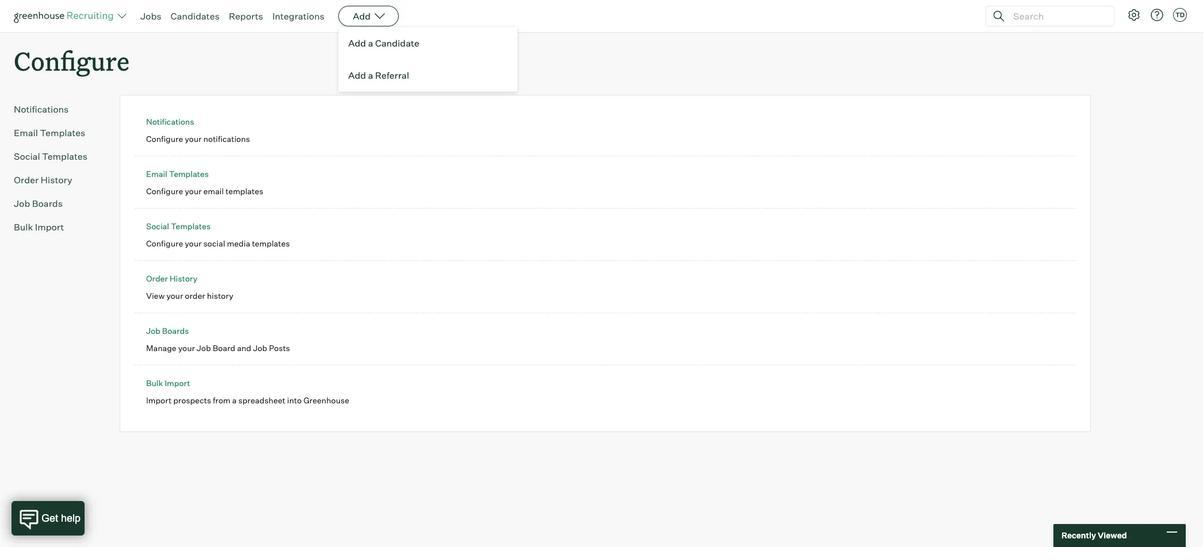 Task type: describe. For each thing, give the bounding box(es) containing it.
your for order
[[166, 291, 183, 301]]

view
[[146, 291, 165, 301]]

0 horizontal spatial social
[[14, 151, 40, 162]]

add for add
[[353, 10, 371, 22]]

1 horizontal spatial notifications link
[[146, 117, 194, 127]]

history
[[207, 291, 233, 301]]

1 vertical spatial bulk import link
[[146, 379, 190, 389]]

boards inside job boards link
[[32, 198, 63, 210]]

a for referral
[[368, 70, 373, 81]]

0 vertical spatial social templates
[[14, 151, 87, 162]]

td button
[[1174, 8, 1187, 22]]

1 vertical spatial job boards link
[[146, 326, 189, 336]]

0 vertical spatial email templates link
[[14, 126, 101, 140]]

media
[[227, 239, 250, 248]]

0 horizontal spatial order history
[[14, 174, 72, 186]]

configure for notifications
[[146, 134, 183, 144]]

1 vertical spatial import
[[165, 379, 190, 389]]

posts
[[269, 343, 290, 353]]

greenhouse recruiting image
[[14, 9, 117, 23]]

prospects
[[173, 396, 211, 406]]

0 vertical spatial order
[[14, 174, 39, 186]]

candidates
[[171, 10, 220, 22]]

1 horizontal spatial order history link
[[146, 274, 197, 284]]

0 vertical spatial templates
[[226, 186, 263, 196]]

from
[[213, 396, 230, 406]]

1 vertical spatial email
[[146, 169, 167, 179]]

import prospects from a spreadsheet into greenhouse
[[146, 396, 349, 406]]

add button
[[339, 6, 399, 26]]

manage
[[146, 343, 176, 353]]

configure for email templates
[[146, 186, 183, 196]]

0 horizontal spatial history
[[41, 174, 72, 186]]

recently
[[1062, 531, 1096, 541]]

0 horizontal spatial notifications
[[14, 104, 69, 115]]

integrations link
[[272, 10, 325, 22]]

add a candidate
[[348, 37, 419, 49]]

configure for social templates
[[146, 239, 183, 248]]

1 horizontal spatial email templates
[[146, 169, 209, 179]]

greenhouse
[[304, 396, 349, 406]]

configure your social media templates
[[146, 239, 290, 248]]

email templates inside email templates link
[[14, 127, 85, 139]]

integrations
[[272, 10, 325, 22]]

add for add a referral
[[348, 70, 366, 81]]

order
[[185, 291, 205, 301]]

0 horizontal spatial order history link
[[14, 173, 101, 187]]

manage your job board and job posts
[[146, 343, 290, 353]]

your for notifications
[[185, 134, 202, 144]]



Task type: vqa. For each thing, say whether or not it's contained in the screenshot.
candidates "link"
yes



Task type: locate. For each thing, give the bounding box(es) containing it.
1 horizontal spatial bulk import link
[[146, 379, 190, 389]]

1 horizontal spatial job boards link
[[146, 326, 189, 336]]

into
[[287, 396, 302, 406]]

td menu
[[339, 26, 518, 92]]

your
[[185, 134, 202, 144], [185, 186, 202, 196], [185, 239, 202, 248], [166, 291, 183, 301], [178, 343, 195, 353]]

1 vertical spatial notifications
[[146, 117, 194, 127]]

0 horizontal spatial email templates link
[[14, 126, 101, 140]]

1 vertical spatial boards
[[162, 326, 189, 336]]

1 horizontal spatial history
[[170, 274, 197, 284]]

a
[[368, 37, 373, 49], [368, 70, 373, 81], [232, 396, 237, 406]]

social
[[203, 239, 225, 248]]

view your order history
[[146, 291, 233, 301]]

candidates link
[[171, 10, 220, 22]]

social templates
[[14, 151, 87, 162], [146, 222, 211, 231]]

0 vertical spatial notifications link
[[14, 103, 101, 116]]

your for social
[[185, 239, 202, 248]]

0 vertical spatial bulk import
[[14, 222, 64, 233]]

2 vertical spatial import
[[146, 396, 172, 406]]

1 horizontal spatial notifications
[[146, 117, 194, 127]]

1 horizontal spatial bulk import
[[146, 379, 190, 389]]

0 vertical spatial social
[[14, 151, 40, 162]]

0 vertical spatial add
[[353, 10, 371, 22]]

email templates
[[14, 127, 85, 139], [146, 169, 209, 179]]

your right 'view'
[[166, 291, 183, 301]]

1 horizontal spatial social templates link
[[146, 222, 211, 231]]

1 vertical spatial email templates link
[[146, 169, 209, 179]]

0 horizontal spatial notifications link
[[14, 103, 101, 116]]

add inside popup button
[[353, 10, 371, 22]]

boards
[[32, 198, 63, 210], [162, 326, 189, 336]]

0 horizontal spatial bulk import link
[[14, 221, 101, 234]]

0 horizontal spatial order
[[14, 174, 39, 186]]

email
[[14, 127, 38, 139], [146, 169, 167, 179]]

social
[[14, 151, 40, 162], [146, 222, 169, 231]]

your left notifications
[[185, 134, 202, 144]]

td button
[[1171, 6, 1190, 24]]

0 vertical spatial import
[[35, 222, 64, 233]]

1 horizontal spatial social
[[146, 222, 169, 231]]

bulk import link
[[14, 221, 101, 234], [146, 379, 190, 389]]

1 vertical spatial templates
[[252, 239, 290, 248]]

a left referral
[[368, 70, 373, 81]]

candidate
[[375, 37, 419, 49]]

1 vertical spatial notifications link
[[146, 117, 194, 127]]

reports
[[229, 10, 263, 22]]

your for email
[[185, 186, 202, 196]]

1 horizontal spatial email templates link
[[146, 169, 209, 179]]

0 vertical spatial bulk
[[14, 222, 33, 233]]

0 vertical spatial job boards link
[[14, 197, 101, 211]]

1 vertical spatial social
[[146, 222, 169, 231]]

0 horizontal spatial job boards
[[14, 198, 63, 210]]

1 vertical spatial social templates link
[[146, 222, 211, 231]]

0 horizontal spatial bulk
[[14, 222, 33, 233]]

0 vertical spatial history
[[41, 174, 72, 186]]

a right from
[[232, 396, 237, 406]]

0 horizontal spatial email templates
[[14, 127, 85, 139]]

jobs
[[140, 10, 161, 22]]

0 vertical spatial order history
[[14, 174, 72, 186]]

configure your notifications
[[146, 134, 250, 144]]

your left "email"
[[185, 186, 202, 196]]

templates right "email"
[[226, 186, 263, 196]]

job boards link
[[14, 197, 101, 211], [146, 326, 189, 336]]

1 horizontal spatial boards
[[162, 326, 189, 336]]

1 vertical spatial bulk import
[[146, 379, 190, 389]]

2 vertical spatial add
[[348, 70, 366, 81]]

spreadsheet
[[238, 396, 285, 406]]

1 horizontal spatial order
[[146, 274, 168, 284]]

0 horizontal spatial boards
[[32, 198, 63, 210]]

1 vertical spatial a
[[368, 70, 373, 81]]

configure your email templates
[[146, 186, 263, 196]]

bulk import
[[14, 222, 64, 233], [146, 379, 190, 389]]

job boards
[[14, 198, 63, 210], [146, 326, 189, 336]]

Search text field
[[1011, 8, 1104, 24]]

history
[[41, 174, 72, 186], [170, 274, 197, 284]]

0 horizontal spatial job boards link
[[14, 197, 101, 211]]

1 vertical spatial email templates
[[146, 169, 209, 179]]

templates
[[226, 186, 263, 196], [252, 239, 290, 248]]

notifications link
[[14, 103, 101, 116], [146, 117, 194, 127]]

0 horizontal spatial social templates link
[[14, 150, 101, 164]]

board
[[213, 343, 235, 353]]

your right manage
[[178, 343, 195, 353]]

td
[[1176, 11, 1185, 19]]

0 vertical spatial job boards
[[14, 198, 63, 210]]

jobs link
[[140, 10, 161, 22]]

add left referral
[[348, 70, 366, 81]]

referral
[[375, 70, 409, 81]]

order history
[[14, 174, 72, 186], [146, 274, 197, 284]]

1 horizontal spatial order history
[[146, 274, 197, 284]]

1 horizontal spatial bulk
[[146, 379, 163, 389]]

and
[[237, 343, 251, 353]]

1 horizontal spatial job boards
[[146, 326, 189, 336]]

order history link
[[14, 173, 101, 187], [146, 274, 197, 284]]

1 vertical spatial job boards
[[146, 326, 189, 336]]

your for job
[[178, 343, 195, 353]]

0 horizontal spatial bulk import
[[14, 222, 64, 233]]

email
[[203, 186, 224, 196]]

0 vertical spatial email templates
[[14, 127, 85, 139]]

0 vertical spatial email
[[14, 127, 38, 139]]

viewed
[[1098, 531, 1127, 541]]

0 vertical spatial social templates link
[[14, 150, 101, 164]]

a left candidate
[[368, 37, 373, 49]]

order
[[14, 174, 39, 186], [146, 274, 168, 284]]

1 vertical spatial bulk
[[146, 379, 163, 389]]

1 horizontal spatial email
[[146, 169, 167, 179]]

add up the add a candidate
[[353, 10, 371, 22]]

notifications
[[14, 104, 69, 115], [146, 117, 194, 127]]

1 vertical spatial order
[[146, 274, 168, 284]]

recently viewed
[[1062, 531, 1127, 541]]

templates
[[40, 127, 85, 139], [42, 151, 87, 162], [169, 169, 209, 179], [171, 222, 211, 231]]

job
[[14, 198, 30, 210], [146, 326, 160, 336], [197, 343, 211, 353], [253, 343, 267, 353]]

social templates link
[[14, 150, 101, 164], [146, 222, 211, 231]]

bulk
[[14, 222, 33, 233], [146, 379, 163, 389]]

configure image
[[1127, 8, 1141, 22]]

1 vertical spatial social templates
[[146, 222, 211, 231]]

email templates link
[[14, 126, 101, 140], [146, 169, 209, 179]]

1 horizontal spatial social templates
[[146, 222, 211, 231]]

1 vertical spatial order history
[[146, 274, 197, 284]]

add for add a candidate
[[348, 37, 366, 49]]

reports link
[[229, 10, 263, 22]]

0 vertical spatial notifications
[[14, 104, 69, 115]]

0 horizontal spatial social templates
[[14, 151, 87, 162]]

0 vertical spatial bulk import link
[[14, 221, 101, 234]]

notifications
[[203, 134, 250, 144]]

0 vertical spatial order history link
[[14, 173, 101, 187]]

0 horizontal spatial email
[[14, 127, 38, 139]]

your left social in the left top of the page
[[185, 239, 202, 248]]

a for candidate
[[368, 37, 373, 49]]

0 vertical spatial a
[[368, 37, 373, 49]]

1 vertical spatial add
[[348, 37, 366, 49]]

import
[[35, 222, 64, 233], [165, 379, 190, 389], [146, 396, 172, 406]]

1 vertical spatial history
[[170, 274, 197, 284]]

add a referral link
[[339, 59, 517, 92]]

configure
[[14, 44, 130, 78], [146, 134, 183, 144], [146, 186, 183, 196], [146, 239, 183, 248]]

1 vertical spatial order history link
[[146, 274, 197, 284]]

templates right media
[[252, 239, 290, 248]]

add a referral
[[348, 70, 409, 81]]

add a candidate link
[[339, 27, 517, 59]]

add
[[353, 10, 371, 22], [348, 37, 366, 49], [348, 70, 366, 81]]

0 vertical spatial boards
[[32, 198, 63, 210]]

email inside email templates link
[[14, 127, 38, 139]]

add down add popup button
[[348, 37, 366, 49]]

2 vertical spatial a
[[232, 396, 237, 406]]



